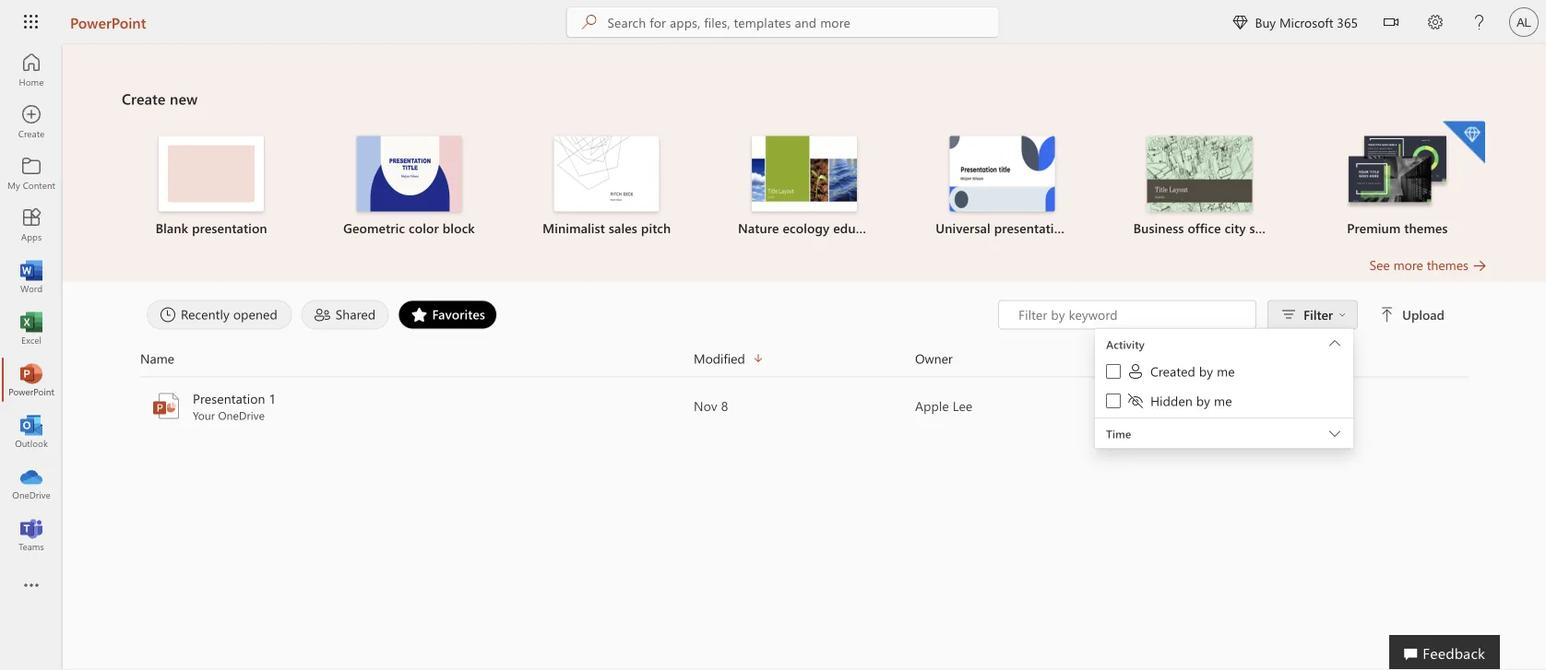 Task type: locate. For each thing, give the bounding box(es) containing it.
activity up hidden on the right bottom of the page
[[1137, 350, 1180, 367]]

geometric color block
[[343, 220, 475, 237]]

premium themes
[[1348, 220, 1448, 237]]

minimalist
[[543, 220, 605, 237]]

premium themes element
[[1310, 121, 1486, 238]]

1 vertical spatial by
[[1197, 393, 1211, 410]]

 button
[[1370, 0, 1414, 48]]

1 menu from the top
[[1096, 329, 1354, 329]]

navigation
[[0, 44, 63, 561]]

themes up see more themes "button"
[[1405, 220, 1448, 237]]

list
[[122, 120, 1488, 256]]

time
[[1107, 427, 1132, 442]]

minimalist sales pitch image
[[554, 136, 660, 212]]

activity inside activity, column 4 of 4 column header
[[1137, 350, 1180, 367]]

activity
[[1107, 337, 1145, 352], [1137, 350, 1180, 367]]

presentation for universal presentation
[[995, 220, 1070, 237]]

business office city sketch presentation background (widescreen) image
[[1148, 136, 1253, 212]]

see more themes
[[1370, 257, 1469, 274]]

tab list
[[142, 300, 999, 330]]

recently opened tab
[[142, 300, 297, 330]]

geometric
[[343, 220, 405, 237]]

by inside hidden by me element
[[1197, 393, 1211, 410]]

hidden by me checkbox item
[[1096, 389, 1354, 418]]

name presentation 1 cell
[[140, 390, 694, 423]]

universal
[[936, 220, 991, 237]]

minimalist sales pitch element
[[519, 136, 695, 238]]

hidden by me
[[1151, 393, 1233, 410]]

menu
[[1096, 329, 1354, 329], [1096, 329, 1354, 419], [1096, 359, 1354, 418]]

feedback
[[1423, 643, 1486, 663]]

presentation
[[192, 220, 267, 237], [995, 220, 1070, 237]]

powerpoint
[[70, 12, 146, 32]]

displaying 1 out of 8 files. status
[[999, 300, 1449, 453]]

presentation down "universal presentation" image
[[995, 220, 1070, 237]]

365
[[1338, 13, 1358, 30]]

0 vertical spatial me
[[1217, 363, 1235, 380]]

by down created by me in the right of the page
[[1197, 393, 1211, 410]]

by up hidden by me
[[1200, 363, 1214, 380]]

view more apps image
[[22, 578, 41, 596]]

apple
[[915, 398, 949, 415]]

1 vertical spatial me
[[1214, 393, 1233, 410]]

favorites
[[432, 306, 485, 323]]

3 menu from the top
[[1096, 359, 1354, 418]]

blank
[[156, 220, 188, 237]]

tab list containing recently opened
[[142, 300, 999, 330]]

nov 8
[[694, 398, 728, 415]]

activity down filter by keyword text field
[[1107, 337, 1145, 352]]

list containing blank presentation
[[122, 120, 1488, 256]]

0 vertical spatial themes
[[1405, 220, 1448, 237]]

block
[[443, 220, 475, 237]]

al
[[1517, 15, 1532, 29]]

sales
[[609, 220, 638, 237]]

by inside created by me element
[[1200, 363, 1214, 380]]

word image
[[22, 268, 41, 286]]


[[1233, 15, 1248, 30]]

blank presentation element
[[124, 136, 299, 238]]

create new
[[122, 89, 198, 108]]

1 presentation from the left
[[192, 220, 267, 237]]

shared tab
[[297, 300, 394, 330]]

activity inside menu
[[1107, 337, 1145, 352]]

1 horizontal spatial presentation
[[995, 220, 1070, 237]]

me down the created by me checkbox item
[[1214, 393, 1233, 410]]

see more themes button
[[1370, 256, 1488, 275]]


[[1384, 15, 1399, 30]]

nature ecology education photo presentation element
[[717, 136, 893, 238]]

created by me element
[[1127, 363, 1235, 381]]

row containing name
[[140, 348, 1469, 378]]

themes
[[1405, 220, 1448, 237], [1427, 257, 1469, 274]]

created by me checkbox item
[[1096, 359, 1354, 389]]

by
[[1200, 363, 1214, 380], [1197, 393, 1211, 410]]

me
[[1217, 363, 1235, 380], [1214, 393, 1233, 410]]

feedback button
[[1390, 636, 1501, 671]]

me for created by me
[[1217, 363, 1235, 380]]

0 vertical spatial by
[[1200, 363, 1214, 380]]

pitch
[[641, 220, 671, 237]]

created by me
[[1151, 363, 1235, 380]]

premium templates diamond image
[[1443, 121, 1486, 164]]

microsoft
[[1280, 13, 1334, 30]]

themes right more
[[1427, 257, 1469, 274]]

activity, column 4 of 4 column header
[[1137, 348, 1469, 370]]

presentation
[[193, 390, 265, 407]]

home image
[[22, 61, 41, 79]]

nature ecology education photo presentation image
[[752, 136, 857, 212]]

1 vertical spatial themes
[[1427, 257, 1469, 274]]

nov
[[694, 398, 718, 415]]

2 presentation from the left
[[995, 220, 1070, 237]]

shared
[[336, 306, 376, 323]]

None search field
[[567, 7, 999, 37]]

presentation right blank
[[192, 220, 267, 237]]

more
[[1394, 257, 1424, 274]]

me up hidden by me checkbox item at the right bottom of the page
[[1217, 363, 1235, 380]]

0 horizontal spatial presentation
[[192, 220, 267, 237]]

row
[[140, 348, 1469, 378]]

2 menu from the top
[[1096, 329, 1354, 419]]



Task type: vqa. For each thing, say whether or not it's contained in the screenshot.
 Upload
yes



Task type: describe. For each thing, give the bounding box(es) containing it.
apple lee
[[915, 398, 973, 415]]

geometric color block element
[[321, 136, 497, 238]]

outlook image
[[22, 423, 41, 441]]

color
[[409, 220, 439, 237]]

lee
[[953, 398, 973, 415]]

create
[[122, 89, 166, 108]]

Filter by keyword text field
[[1017, 306, 1247, 324]]

al button
[[1502, 0, 1547, 44]]

me for hidden by me
[[1214, 393, 1233, 410]]

universal presentation
[[936, 220, 1070, 237]]

buy
[[1255, 13, 1276, 30]]

shared element
[[302, 300, 389, 330]]

tab list inside create new main content
[[142, 300, 999, 330]]

teams image
[[22, 526, 41, 544]]

onedrive
[[218, 408, 265, 423]]

onedrive image
[[22, 474, 41, 493]]

modified button
[[694, 348, 915, 370]]

see
[[1370, 257, 1391, 274]]

filter 
[[1304, 306, 1347, 323]]

recently opened element
[[147, 300, 292, 330]]

new
[[170, 89, 198, 108]]

none search field inside powerpoint banner
[[567, 7, 999, 37]]

powerpoint banner
[[0, 0, 1547, 48]]

excel image
[[22, 319, 41, 338]]

filter
[[1304, 306, 1334, 323]]

owner button
[[915, 348, 1137, 370]]


[[1339, 311, 1347, 319]]

presentation 1 your onedrive
[[193, 390, 276, 423]]

themes inside "button"
[[1427, 257, 1469, 274]]

row inside create new main content
[[140, 348, 1469, 378]]

my content image
[[22, 164, 41, 183]]

create new main content
[[63, 44, 1547, 453]]

create image
[[22, 113, 41, 131]]

favorites tab
[[394, 300, 502, 330]]

apps image
[[22, 216, 41, 234]]

blank presentation
[[156, 220, 267, 237]]

hidden by me element
[[1127, 392, 1233, 411]]

favorites element
[[398, 300, 497, 330]]

by for hidden
[[1197, 393, 1211, 410]]

hidden
[[1151, 393, 1193, 410]]

powerpoint image
[[151, 392, 181, 421]]

powerpoint image
[[22, 371, 41, 389]]


[[1381, 308, 1395, 323]]

minimalist sales pitch
[[543, 220, 671, 237]]

upload
[[1403, 306, 1445, 323]]

opened
[[233, 306, 278, 323]]

premium
[[1348, 220, 1401, 237]]

presentation for blank presentation
[[192, 220, 267, 237]]

name
[[140, 350, 174, 367]]

premium themes image
[[1345, 136, 1451, 210]]

 buy microsoft 365
[[1233, 13, 1358, 30]]

geometric color block image
[[357, 136, 462, 212]]

Search box. Suggestions appear as you type. search field
[[608, 7, 999, 37]]

business office city sketch presentation background (widescreen) element
[[1112, 136, 1288, 238]]

recently opened
[[181, 306, 278, 323]]

universal presentation element
[[915, 136, 1090, 238]]

list inside create new main content
[[122, 120, 1488, 256]]

name button
[[140, 348, 694, 370]]

by for created
[[1200, 363, 1214, 380]]

 upload
[[1381, 306, 1445, 323]]

universal presentation image
[[950, 136, 1055, 212]]

1
[[269, 390, 276, 407]]

created
[[1151, 363, 1196, 380]]

recently
[[181, 306, 230, 323]]

your
[[193, 408, 215, 423]]

owner
[[915, 350, 953, 367]]

8
[[721, 398, 728, 415]]

modified
[[694, 350, 745, 367]]



